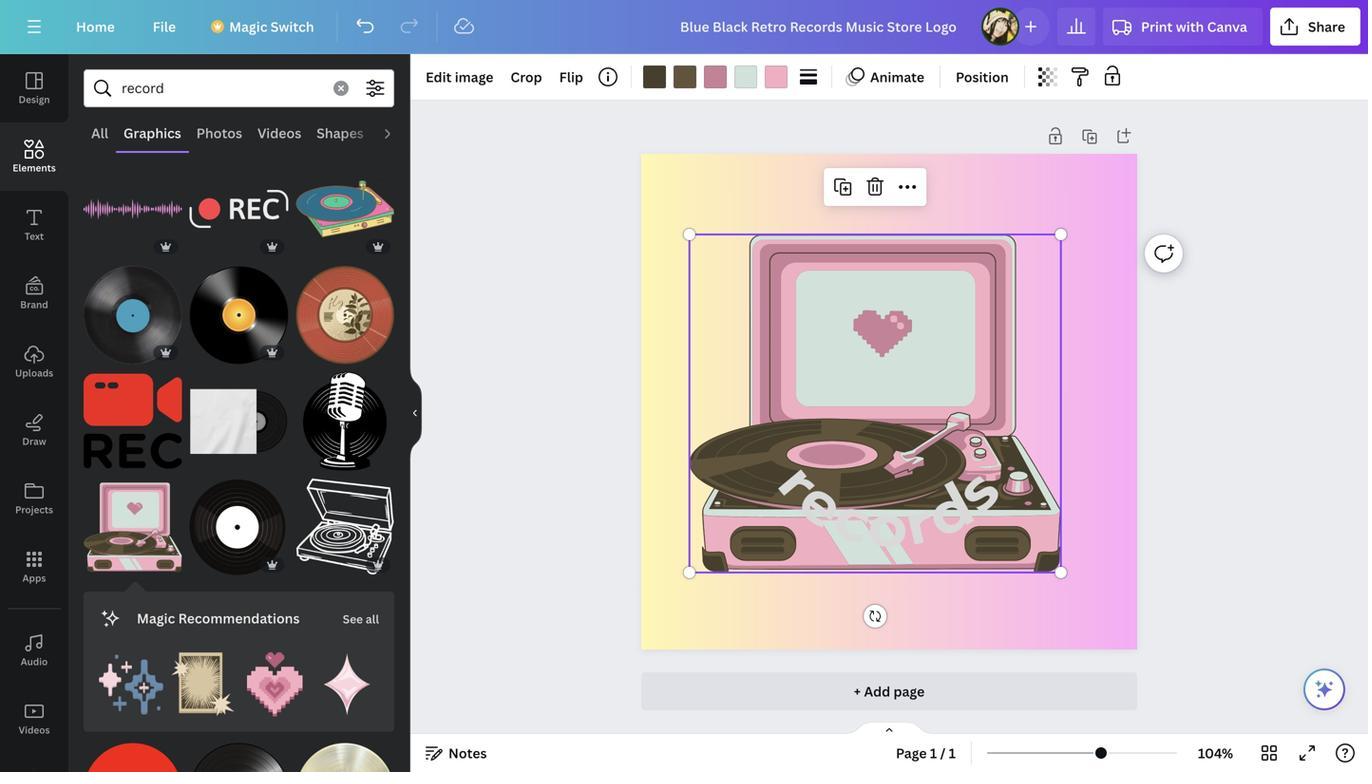 Task type: describe. For each thing, give the bounding box(es) containing it.
#483f2b image
[[643, 66, 666, 88]]

crop
[[511, 68, 542, 86]]

elements
[[13, 162, 56, 174]]

/
[[940, 744, 946, 762]]

gramophone record orange image
[[190, 744, 288, 772]]

#cc7f97 image
[[704, 66, 727, 88]]

#cc7f97 image
[[704, 66, 727, 88]]

record button icon image
[[84, 744, 182, 772]]

shapes
[[317, 124, 364, 142]]

graphics
[[124, 124, 181, 142]]

+ add page
[[854, 683, 925, 701]]

brand
[[20, 298, 48, 311]]

c
[[822, 469, 884, 569]]

file
[[153, 18, 176, 36]]

edit image button
[[418, 62, 501, 92]]

page
[[896, 744, 927, 762]]

page 1 / 1
[[896, 744, 956, 762]]

draw
[[22, 435, 46, 448]]

record video camera icon image
[[84, 372, 182, 471]]

0 horizontal spatial videos button
[[0, 685, 68, 753]]

text button
[[0, 191, 68, 259]]

print with canva
[[1141, 18, 1247, 36]]

magic for magic recommendations
[[137, 609, 175, 627]]

draw button
[[0, 396, 68, 465]]

platinum vinyl record, realistic award disc. image
[[296, 744, 394, 772]]

uploads button
[[0, 328, 68, 396]]

with
[[1176, 18, 1204, 36]]

text
[[25, 230, 44, 243]]

see all button
[[341, 599, 381, 637]]

0 horizontal spatial audio button
[[0, 617, 68, 685]]

0 vertical spatial audio button
[[371, 115, 425, 151]]

share button
[[1270, 8, 1360, 46]]

share
[[1308, 18, 1345, 36]]

104% button
[[1185, 738, 1246, 769]]

print with canva button
[[1103, 8, 1263, 46]]

voice record doodle icon image
[[84, 160, 182, 258]]

add
[[864, 683, 890, 701]]

Search elements search field
[[122, 70, 322, 106]]

design
[[18, 93, 50, 106]]

hide image
[[409, 368, 422, 459]]

graphics button
[[116, 115, 189, 151]]

shapes button
[[309, 115, 371, 151]]

uploads
[[15, 367, 53, 380]]

+ add page button
[[641, 673, 1137, 711]]

retro cartoon sparkles image
[[99, 653, 163, 717]]

2 vinyl record image from the left
[[190, 266, 288, 364]]

#483f2b image
[[643, 66, 666, 88]]

crop button
[[503, 62, 550, 92]]

1 horizontal spatial r
[[896, 474, 942, 571]]

all button
[[84, 115, 116, 151]]

1 horizontal spatial videos
[[257, 124, 301, 142]]

recommendations
[[178, 609, 300, 627]]

switch
[[271, 18, 314, 36]]

animate button
[[840, 62, 932, 92]]

+
[[854, 683, 861, 701]]

0 vertical spatial videos button
[[250, 115, 309, 151]]

organic vinyl record sleeves and labels sepia leaves on red image
[[296, 266, 394, 364]]

recording icons. smartphone or camera viewfinder record buttons, video recording screen indicator. video app rec ui icons vector symbols set image
[[190, 160, 288, 258]]

vinyl record illustration image
[[190, 372, 288, 471]]

projects
[[15, 504, 53, 516]]

magic switch button
[[199, 8, 329, 46]]

flip button
[[552, 62, 591, 92]]

edit image
[[426, 68, 493, 86]]

d
[[909, 460, 990, 562]]



Task type: locate. For each thing, give the bounding box(es) containing it.
audio inside side panel tab list
[[21, 656, 48, 668]]

magic switch
[[229, 18, 314, 36]]

retro cartoon burst card image
[[171, 653, 235, 717]]

retro cartoon sparkle image
[[315, 653, 379, 717]]

0 vertical spatial audio
[[379, 124, 417, 142]]

brand button
[[0, 259, 68, 328]]

group
[[84, 149, 182, 258], [296, 149, 394, 258], [190, 160, 288, 258], [84, 255, 182, 364], [190, 255, 288, 364], [296, 255, 394, 364], [84, 361, 182, 471], [296, 361, 394, 471], [190, 372, 288, 471], [84, 467, 182, 577], [190, 467, 288, 577], [296, 467, 394, 577], [99, 641, 163, 717], [171, 641, 235, 717], [243, 641, 307, 717], [315, 641, 379, 717], [84, 732, 182, 772], [190, 732, 288, 772], [296, 732, 394, 772]]

design button
[[0, 54, 68, 123]]

vinyl record image
[[84, 266, 182, 364], [190, 266, 288, 364]]

1 vinyl record image from the left
[[84, 266, 182, 364]]

1 vertical spatial audio
[[21, 656, 48, 668]]

#cee2da image
[[734, 66, 757, 88], [734, 66, 757, 88]]

0 vertical spatial magic
[[229, 18, 267, 36]]

all
[[91, 124, 108, 142]]

1 vertical spatial videos
[[19, 724, 50, 737]]

0 horizontal spatial audio
[[21, 656, 48, 668]]

1 horizontal spatial vinyl record image
[[190, 266, 288, 364]]

record image
[[190, 478, 288, 577]]

1 vertical spatial audio button
[[0, 617, 68, 685]]

file button
[[138, 8, 191, 46]]

1
[[930, 744, 937, 762], [949, 744, 956, 762]]

magic inside button
[[229, 18, 267, 36]]

home
[[76, 18, 115, 36]]

o
[[866, 478, 909, 573]]

videos
[[257, 124, 301, 142], [19, 724, 50, 737]]

print
[[1141, 18, 1173, 36]]

1 vertical spatial magic
[[137, 609, 175, 627]]

magic up retro cartoon sparkles "image"
[[137, 609, 175, 627]]

notes button
[[418, 738, 494, 769]]

0 horizontal spatial 1
[[930, 744, 937, 762]]

photos button
[[189, 115, 250, 151]]

audio right "shapes"
[[379, 124, 417, 142]]

1 left "/"
[[930, 744, 937, 762]]

#64533a image
[[674, 66, 696, 88], [674, 66, 696, 88]]

home link
[[61, 8, 130, 46]]

audio button down apps
[[0, 617, 68, 685]]

magic recommendations
[[137, 609, 300, 627]]

videos inside side panel tab list
[[19, 724, 50, 737]]

audio
[[379, 124, 417, 142], [21, 656, 48, 668]]

#f7adc3 image
[[765, 66, 788, 88], [765, 66, 788, 88]]

1 horizontal spatial videos button
[[250, 115, 309, 151]]

vinyl record player image
[[296, 160, 394, 258]]

0 vertical spatial videos
[[257, 124, 301, 142]]

elements button
[[0, 123, 68, 191]]

page
[[893, 683, 925, 701]]

audio button
[[371, 115, 425, 151], [0, 617, 68, 685]]

videos button
[[250, 115, 309, 151], [0, 685, 68, 753]]

see
[[343, 611, 363, 627]]

0 horizontal spatial vinyl record image
[[84, 266, 182, 364]]

mic microphone icon image
[[296, 372, 394, 471]]

canva
[[1207, 18, 1247, 36]]

0 horizontal spatial r
[[756, 443, 844, 523]]

1 horizontal spatial audio
[[379, 124, 417, 142]]

Design title text field
[[665, 8, 974, 46]]

audio down apps
[[21, 656, 48, 668]]

projects button
[[0, 465, 68, 533]]

position button
[[948, 62, 1016, 92]]

magic left the switch
[[229, 18, 267, 36]]

image
[[455, 68, 493, 86]]

0 horizontal spatial videos
[[19, 724, 50, 737]]

animate
[[870, 68, 924, 86]]

2 1 from the left
[[949, 744, 956, 762]]

retro cartoon record player image
[[84, 478, 182, 577]]

e
[[780, 454, 865, 552]]

104%
[[1198, 744, 1233, 762]]

r
[[756, 443, 844, 523], [896, 474, 942, 571]]

edit
[[426, 68, 452, 86]]

apps
[[22, 572, 46, 585]]

1 horizontal spatial audio button
[[371, 115, 425, 151]]

show pages image
[[844, 721, 935, 736]]

1 horizontal spatial 1
[[949, 744, 956, 762]]

all
[[366, 611, 379, 627]]

color group
[[639, 62, 791, 92]]

position
[[956, 68, 1009, 86]]

notes
[[448, 744, 487, 762]]

audio button right "shapes"
[[371, 115, 425, 151]]

photos
[[196, 124, 242, 142]]

0 horizontal spatial magic
[[137, 609, 175, 627]]

canva assistant image
[[1313, 678, 1336, 701]]

1 right "/"
[[949, 744, 956, 762]]

1 horizontal spatial magic
[[229, 18, 267, 36]]

apps button
[[0, 533, 68, 601]]

see all
[[343, 611, 379, 627]]

magic for magic switch
[[229, 18, 267, 36]]

main menu bar
[[0, 0, 1368, 54]]

s
[[933, 446, 1022, 534]]

1 1 from the left
[[930, 744, 937, 762]]

magic
[[229, 18, 267, 36], [137, 609, 175, 627]]

1 vertical spatial videos button
[[0, 685, 68, 753]]

flip
[[559, 68, 583, 86]]

retro cartoon pixel hearts image
[[243, 653, 307, 717]]

side panel tab list
[[0, 54, 68, 772]]



Task type: vqa. For each thing, say whether or not it's contained in the screenshot.
the left the Videos "button"
yes



